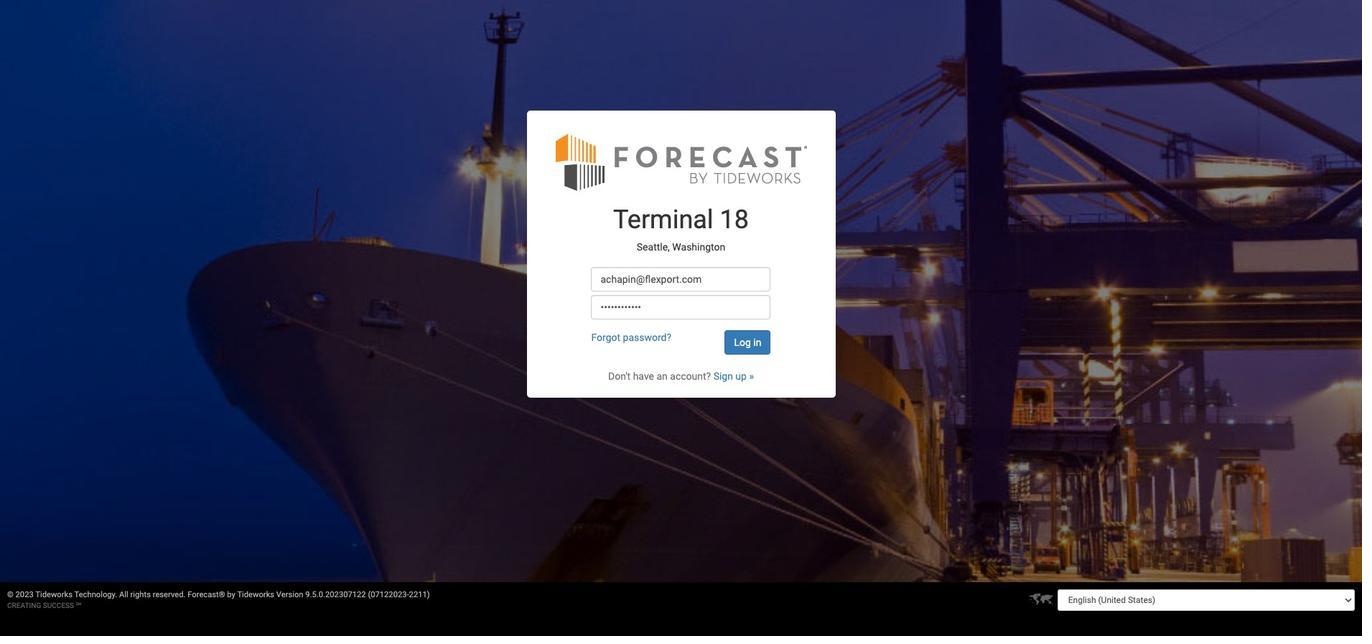 Task type: describe. For each thing, give the bounding box(es) containing it.
by
[[227, 590, 235, 600]]

reserved.
[[153, 590, 186, 600]]

forecast®
[[188, 590, 225, 600]]

forecast® by tideworks image
[[555, 132, 807, 192]]

℠
[[76, 602, 81, 610]]

2211)
[[409, 590, 430, 600]]

success
[[43, 602, 74, 610]]

don't have an account? sign up »
[[608, 371, 754, 382]]

up
[[736, 371, 747, 382]]

washington
[[672, 241, 725, 253]]

forgot password? log in
[[591, 332, 761, 349]]

password?
[[623, 332, 671, 343]]

sign up » link
[[713, 371, 754, 382]]

an
[[657, 371, 668, 382]]

© 2023 tideworks technology. all rights reserved. forecast® by tideworks version 9.5.0.202307122 (07122023-2211) creating success ℠
[[7, 590, 430, 610]]

log in button
[[725, 331, 771, 355]]

2 tideworks from the left
[[237, 590, 274, 600]]

2023
[[15, 590, 34, 600]]

have
[[633, 371, 654, 382]]

forgot password? link
[[591, 332, 671, 343]]

»
[[749, 371, 754, 382]]

don't
[[608, 371, 631, 382]]



Task type: locate. For each thing, give the bounding box(es) containing it.
9.5.0.202307122
[[305, 590, 366, 600]]

technology.
[[74, 590, 117, 600]]

Email or username text field
[[591, 267, 771, 292]]

1 horizontal spatial tideworks
[[237, 590, 274, 600]]

tideworks
[[35, 590, 73, 600], [237, 590, 274, 600]]

forgot
[[591, 332, 620, 343]]

©
[[7, 590, 14, 600]]

tideworks up success
[[35, 590, 73, 600]]

in
[[753, 337, 761, 349]]

creating
[[7, 602, 41, 610]]

terminal 18 seattle, washington
[[613, 205, 749, 253]]

Password password field
[[591, 295, 771, 320]]

rights
[[130, 590, 151, 600]]

log
[[734, 337, 751, 349]]

1 tideworks from the left
[[35, 590, 73, 600]]

version
[[276, 590, 303, 600]]

account?
[[670, 371, 711, 382]]

all
[[119, 590, 128, 600]]

(07122023-
[[368, 590, 409, 600]]

0 horizontal spatial tideworks
[[35, 590, 73, 600]]

terminal
[[613, 205, 713, 235]]

sign
[[713, 371, 733, 382]]

18
[[720, 205, 749, 235]]

seattle,
[[637, 241, 670, 253]]

tideworks right by
[[237, 590, 274, 600]]



Task type: vqa. For each thing, say whether or not it's contained in the screenshot.
ROADABILITY
no



